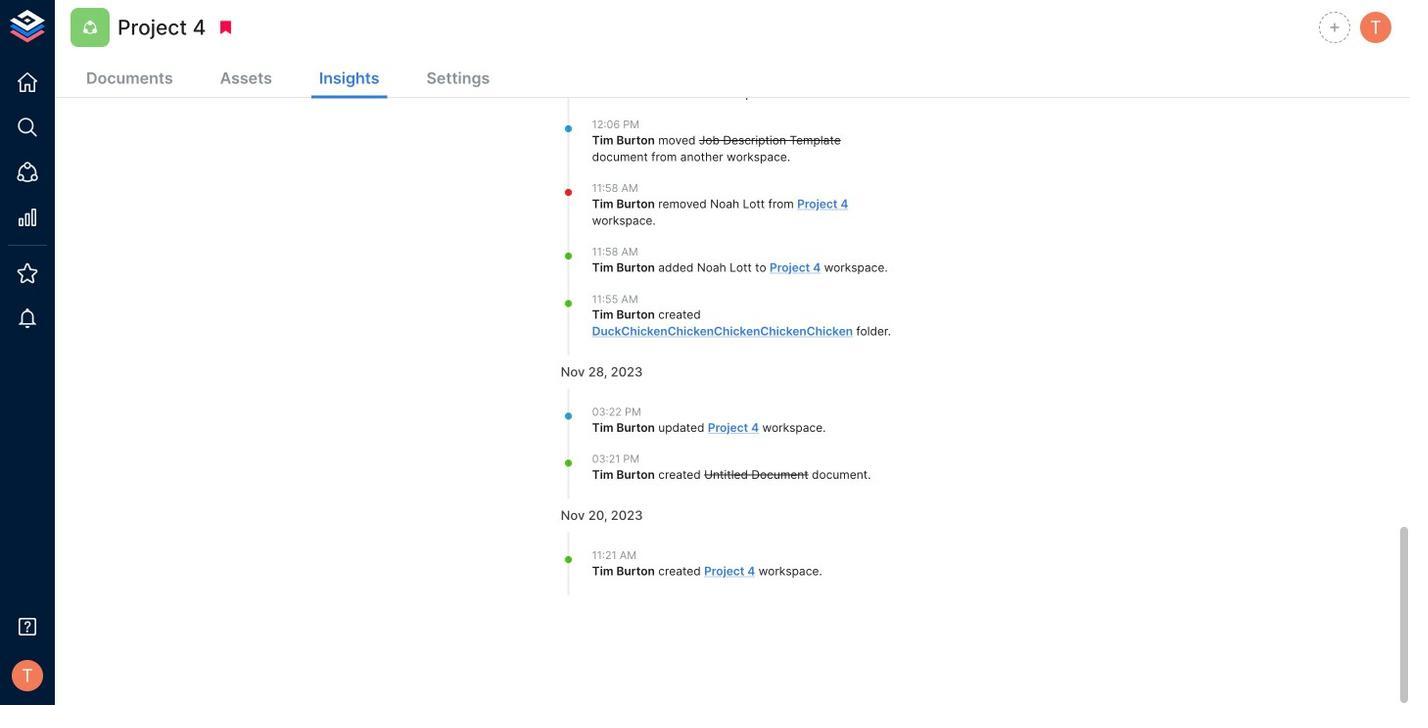 Task type: vqa. For each thing, say whether or not it's contained in the screenshot.
Remove Bookmark image
yes



Task type: describe. For each thing, give the bounding box(es) containing it.
remove bookmark image
[[217, 19, 234, 36]]



